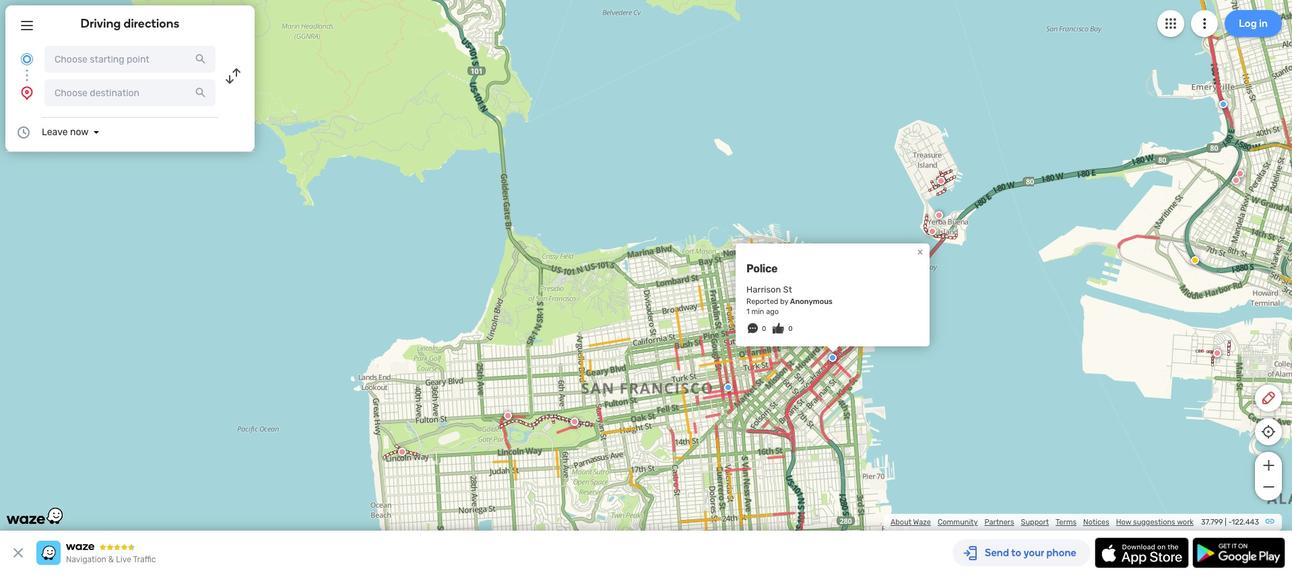 Task type: locate. For each thing, give the bounding box(es) containing it.
support
[[1021, 519, 1049, 527]]

how suggestions work link
[[1116, 519, 1194, 527]]

police image
[[724, 384, 732, 392]]

0 horizontal spatial 0
[[762, 325, 766, 333]]

1 horizontal spatial 0
[[788, 325, 793, 333]]

Choose starting point text field
[[44, 46, 216, 73]]

zoom out image
[[1260, 480, 1277, 496]]

terms link
[[1056, 519, 1077, 527]]

directions
[[124, 16, 179, 31]]

current location image
[[19, 51, 35, 67]]

support link
[[1021, 519, 1049, 527]]

|
[[1225, 519, 1227, 527]]

37.799 | -122.443
[[1201, 519, 1259, 527]]

0 down harrison st reported by anonymous 1 min ago
[[788, 325, 793, 333]]

about
[[891, 519, 912, 527]]

st
[[783, 285, 792, 295]]

about waze community partners support terms notices how suggestions work
[[891, 519, 1194, 527]]

road closed image
[[1232, 177, 1240, 185], [937, 177, 945, 185], [935, 212, 943, 220], [928, 228, 936, 236]]

suggestions
[[1133, 519, 1175, 527]]

navigation
[[66, 556, 106, 565]]

traffic
[[133, 556, 156, 565]]

0
[[762, 325, 766, 333], [788, 325, 793, 333]]

x image
[[10, 546, 26, 562]]

how
[[1116, 519, 1131, 527]]

×
[[917, 246, 923, 259]]

1 0 from the left
[[762, 325, 766, 333]]

× link
[[914, 246, 926, 259]]

zoom in image
[[1260, 458, 1277, 474]]

about waze link
[[891, 519, 931, 527]]

0 down min
[[762, 325, 766, 333]]

road closed image
[[1236, 170, 1244, 178], [1213, 350, 1221, 358], [504, 412, 512, 420], [571, 418, 579, 426], [398, 449, 406, 457]]

waze
[[913, 519, 931, 527]]



Task type: vqa. For each thing, say whether or not it's contained in the screenshot.
3
no



Task type: describe. For each thing, give the bounding box(es) containing it.
live
[[116, 556, 131, 565]]

reported
[[746, 298, 778, 307]]

driving
[[81, 16, 121, 31]]

ago
[[766, 308, 779, 317]]

by
[[780, 298, 788, 307]]

Choose destination text field
[[44, 79, 216, 106]]

clock image
[[15, 125, 32, 141]]

122.443
[[1232, 519, 1259, 527]]

link image
[[1265, 517, 1275, 527]]

police
[[746, 263, 778, 275]]

harrison
[[746, 285, 781, 295]]

partners
[[985, 519, 1014, 527]]

min
[[751, 308, 764, 317]]

navigation & live traffic
[[66, 556, 156, 565]]

partners link
[[985, 519, 1014, 527]]

terms
[[1056, 519, 1077, 527]]

harrison st reported by anonymous 1 min ago
[[746, 285, 833, 317]]

leave
[[42, 127, 68, 138]]

pencil image
[[1260, 391, 1277, 407]]

hazard image
[[1191, 257, 1199, 265]]

leave now
[[42, 127, 89, 138]]

-
[[1229, 519, 1232, 527]]

1
[[746, 308, 750, 317]]

driving directions
[[81, 16, 179, 31]]

work
[[1177, 519, 1194, 527]]

2 0 from the left
[[788, 325, 793, 333]]

community link
[[938, 519, 978, 527]]

notices
[[1083, 519, 1109, 527]]

police image
[[1219, 100, 1227, 108]]

anonymous
[[790, 298, 833, 307]]

notices link
[[1083, 519, 1109, 527]]

&
[[108, 556, 114, 565]]

37.799
[[1201, 519, 1223, 527]]

community
[[938, 519, 978, 527]]

now
[[70, 127, 89, 138]]

location image
[[19, 85, 35, 101]]



